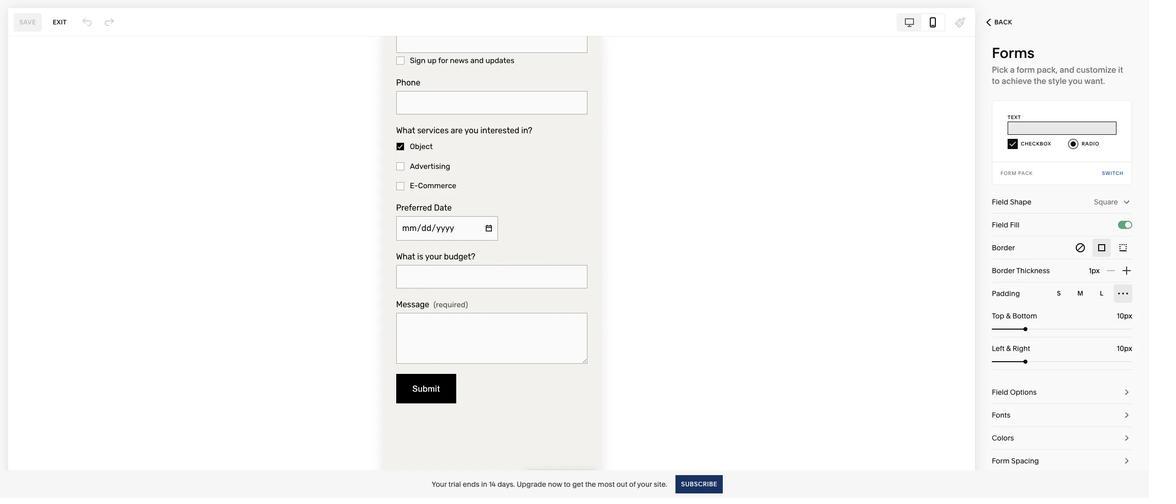 Task type: vqa. For each thing, say whether or not it's contained in the screenshot.
Privacy Policy Demo
no



Task type: describe. For each thing, give the bounding box(es) containing it.
l
[[1100, 289, 1104, 297]]

field fill
[[992, 220, 1020, 229]]

switch
[[1102, 170, 1124, 176]]

pack
[[1018, 170, 1033, 176]]

field shape
[[992, 197, 1032, 207]]

customize
[[1076, 65, 1116, 75]]

colors button
[[992, 427, 1132, 450]]

form spacing
[[992, 456, 1039, 465]]

a
[[1010, 65, 1015, 75]]

trial
[[448, 479, 461, 489]]

option group for padding
[[1050, 284, 1132, 303]]

s
[[1057, 289, 1061, 297]]

Border Thickness field
[[1066, 259, 1100, 282]]

left & right
[[992, 344, 1030, 353]]

most
[[598, 479, 615, 489]]

your
[[432, 479, 447, 489]]

field options
[[992, 388, 1037, 397]]

site.
[[654, 479, 667, 489]]

your
[[637, 479, 652, 489]]

of
[[629, 479, 636, 489]]

fonts button
[[992, 404, 1132, 427]]

field options button
[[992, 381, 1132, 404]]

form for form pack
[[1001, 170, 1017, 176]]

to for forms
[[992, 76, 1000, 86]]

your trial ends in 14 days. upgrade now to get the most out of your site.
[[432, 479, 667, 489]]

option group for border
[[1071, 239, 1132, 257]]

border thickness
[[992, 266, 1050, 275]]

and
[[1060, 65, 1075, 75]]

bottom
[[1013, 311, 1037, 321]]

out
[[617, 479, 628, 489]]

border for border
[[992, 243, 1015, 252]]

forms
[[992, 44, 1035, 62]]

thickness
[[1016, 266, 1050, 275]]

top
[[992, 311, 1005, 321]]

pick
[[992, 65, 1008, 75]]

switch button
[[1102, 162, 1124, 185]]

padding
[[992, 289, 1020, 298]]

border for border thickness
[[992, 266, 1015, 275]]



Task type: locate. For each thing, give the bounding box(es) containing it.
2 vertical spatial field
[[992, 388, 1008, 397]]

save button
[[14, 13, 42, 31]]

the down pack, at top
[[1034, 76, 1047, 86]]

field for field options
[[992, 388, 1008, 397]]

right
[[1013, 344, 1030, 353]]

1 vertical spatial to
[[564, 479, 571, 489]]

0 vertical spatial field
[[992, 197, 1008, 207]]

0 vertical spatial option group
[[1071, 239, 1132, 257]]

1 vertical spatial option group
[[1050, 284, 1132, 303]]

days.
[[497, 479, 515, 489]]

want.
[[1085, 76, 1105, 86]]

you
[[1069, 76, 1083, 86]]

0 vertical spatial border
[[992, 243, 1015, 252]]

border
[[992, 243, 1015, 252], [992, 266, 1015, 275]]

2 field from the top
[[992, 220, 1008, 229]]

1 vertical spatial &
[[1006, 344, 1011, 353]]

1 horizontal spatial to
[[992, 76, 1000, 86]]

form inside button
[[992, 456, 1010, 465]]

pack,
[[1037, 65, 1058, 75]]

the right get
[[585, 479, 596, 489]]

& right the left at bottom
[[1006, 344, 1011, 353]]

field left fill
[[992, 220, 1008, 229]]

& for right
[[1006, 344, 1011, 353]]

1 vertical spatial border
[[992, 266, 1015, 275]]

spacing
[[1011, 456, 1039, 465]]

fonts
[[992, 411, 1011, 420]]

colors
[[992, 433, 1014, 443]]

form for form spacing
[[992, 456, 1010, 465]]

form
[[1001, 170, 1017, 176], [992, 456, 1010, 465]]

field inside field options button
[[992, 388, 1008, 397]]

field
[[992, 197, 1008, 207], [992, 220, 1008, 229], [992, 388, 1008, 397]]

m
[[1078, 289, 1084, 297]]

option group
[[1071, 239, 1132, 257], [1050, 284, 1132, 303]]

1 border from the top
[[992, 243, 1015, 252]]

option group down border thickness field
[[1050, 284, 1132, 303]]

option group up border thickness field
[[1071, 239, 1132, 257]]

tab list
[[898, 14, 945, 30]]

style
[[1048, 76, 1067, 86]]

14
[[489, 479, 496, 489]]

None field
[[1099, 310, 1132, 322], [1099, 343, 1132, 354], [1099, 310, 1132, 322], [1099, 343, 1132, 354]]

form pack
[[1001, 170, 1033, 176]]

form spacing button
[[992, 450, 1132, 473]]

subscribe button
[[676, 475, 723, 493]]

shape
[[1010, 197, 1032, 207]]

back button
[[975, 11, 1024, 34]]

in
[[481, 479, 487, 489]]

&
[[1006, 311, 1011, 321], [1006, 344, 1011, 353]]

form left pack
[[1001, 170, 1017, 176]]

ends
[[463, 479, 480, 489]]

1 field from the top
[[992, 197, 1008, 207]]

the for your
[[585, 479, 596, 489]]

subscribe
[[681, 480, 717, 488]]

top & bottom
[[992, 311, 1037, 321]]

border down field fill
[[992, 243, 1015, 252]]

0 vertical spatial form
[[1001, 170, 1017, 176]]

& for bottom
[[1006, 311, 1011, 321]]

0 vertical spatial the
[[1034, 76, 1047, 86]]

the
[[1034, 76, 1047, 86], [585, 479, 596, 489]]

form
[[1017, 65, 1035, 75]]

1 vertical spatial form
[[992, 456, 1010, 465]]

to left get
[[564, 479, 571, 489]]

0 vertical spatial &
[[1006, 311, 1011, 321]]

None checkbox
[[1125, 222, 1131, 228]]

1 vertical spatial the
[[585, 479, 596, 489]]

field for field shape
[[992, 197, 1008, 207]]

field for field fill
[[992, 220, 1008, 229]]

to inside forms pick a form pack, and customize it to achieve the style you want.
[[992, 76, 1000, 86]]

exit
[[53, 18, 67, 26]]

0 horizontal spatial to
[[564, 479, 571, 489]]

to for your
[[564, 479, 571, 489]]

& right top on the right of page
[[1006, 311, 1011, 321]]

1 horizontal spatial the
[[1034, 76, 1047, 86]]

achieve
[[1002, 76, 1032, 86]]

save
[[19, 18, 36, 26]]

get
[[572, 479, 584, 489]]

field up the fonts
[[992, 388, 1008, 397]]

now
[[548, 479, 562, 489]]

back
[[995, 18, 1012, 26]]

fill
[[1010, 220, 1020, 229]]

square
[[1094, 197, 1118, 207]]

the for forms
[[1034, 76, 1047, 86]]

1 vertical spatial field
[[992, 220, 1008, 229]]

to down pick
[[992, 76, 1000, 86]]

0 horizontal spatial the
[[585, 479, 596, 489]]

it
[[1118, 65, 1123, 75]]

3 field from the top
[[992, 388, 1008, 397]]

upgrade
[[517, 479, 546, 489]]

None range field
[[992, 327, 1132, 331], [992, 360, 1132, 364], [992, 327, 1132, 331], [992, 360, 1132, 364]]

left
[[992, 344, 1005, 353]]

option group containing s
[[1050, 284, 1132, 303]]

0 vertical spatial to
[[992, 76, 1000, 86]]

field left 'shape' at right
[[992, 197, 1008, 207]]

to
[[992, 76, 1000, 86], [564, 479, 571, 489]]

the inside forms pick a form pack, and customize it to achieve the style you want.
[[1034, 76, 1047, 86]]

exit button
[[47, 13, 72, 31]]

border up padding
[[992, 266, 1015, 275]]

options
[[1010, 388, 1037, 397]]

2 border from the top
[[992, 266, 1015, 275]]

form down colors
[[992, 456, 1010, 465]]

forms pick a form pack, and customize it to achieve the style you want.
[[992, 44, 1123, 86]]



